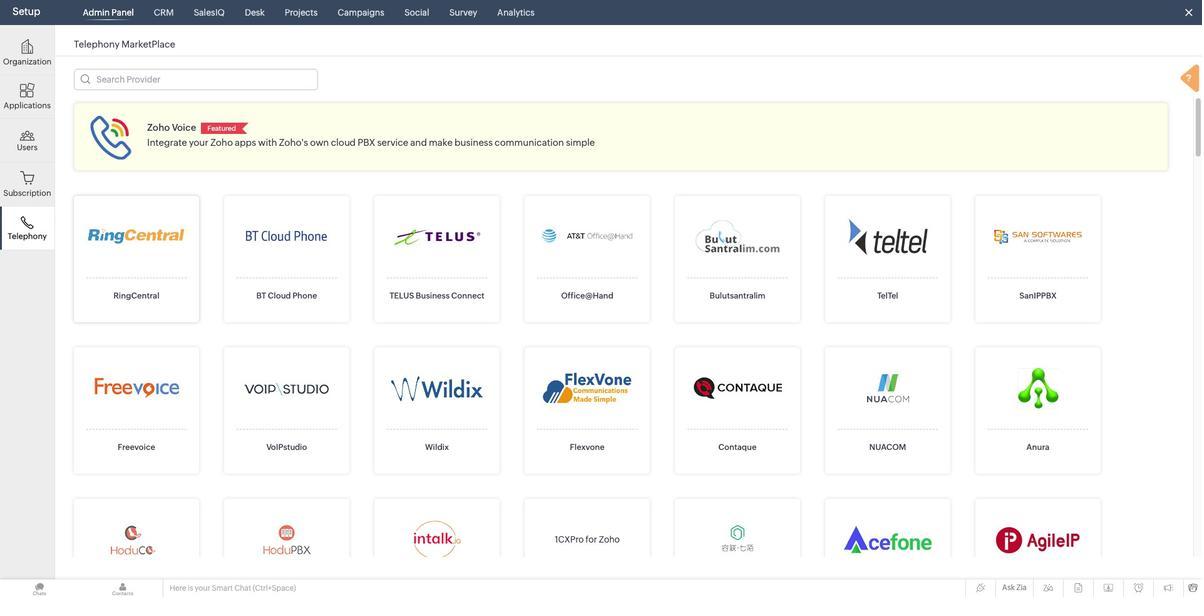 Task type: describe. For each thing, give the bounding box(es) containing it.
crm
[[154, 8, 174, 18]]

admin panel
[[83, 8, 134, 18]]

setup
[[13, 6, 40, 18]]

admin
[[83, 8, 110, 18]]

campaigns link
[[333, 0, 389, 25]]

survey
[[449, 8, 477, 18]]

admin panel link
[[78, 0, 139, 25]]

desk
[[245, 8, 265, 18]]

organization
[[3, 57, 52, 66]]

is
[[188, 584, 193, 593]]

ask
[[1002, 584, 1015, 592]]

subscription link
[[0, 163, 54, 207]]

projects
[[285, 8, 318, 18]]

users link
[[0, 119, 54, 163]]

crm link
[[149, 0, 179, 25]]

panel
[[112, 8, 134, 18]]

salesiq link
[[189, 0, 230, 25]]

applications link
[[0, 75, 54, 119]]

contacts image
[[83, 580, 162, 597]]

users
[[17, 143, 38, 152]]

ask zia
[[1002, 584, 1027, 592]]

your
[[195, 584, 210, 593]]

smart
[[212, 584, 233, 593]]

zia
[[1017, 584, 1027, 592]]

analytics link
[[492, 0, 540, 25]]



Task type: vqa. For each thing, say whether or not it's contained in the screenshot.
ANALYTICS on the top left
yes



Task type: locate. For each thing, give the bounding box(es) containing it.
desk link
[[240, 0, 270, 25]]

organization link
[[0, 31, 54, 75]]

applications
[[4, 101, 51, 110]]

campaigns
[[338, 8, 384, 18]]

salesiq
[[194, 8, 225, 18]]

here
[[170, 584, 186, 593]]

survey link
[[444, 0, 482, 25]]

telephony link
[[0, 207, 54, 250]]

analytics
[[497, 8, 535, 18]]

(ctrl+space)
[[253, 584, 296, 593]]

telephony
[[8, 231, 47, 241]]

social link
[[399, 0, 434, 25]]

subscription
[[3, 188, 51, 198]]

social
[[404, 8, 429, 18]]

projects link
[[280, 0, 323, 25]]

chats image
[[0, 580, 79, 597]]

here is your smart chat (ctrl+space)
[[170, 584, 296, 593]]

chat
[[234, 584, 251, 593]]



